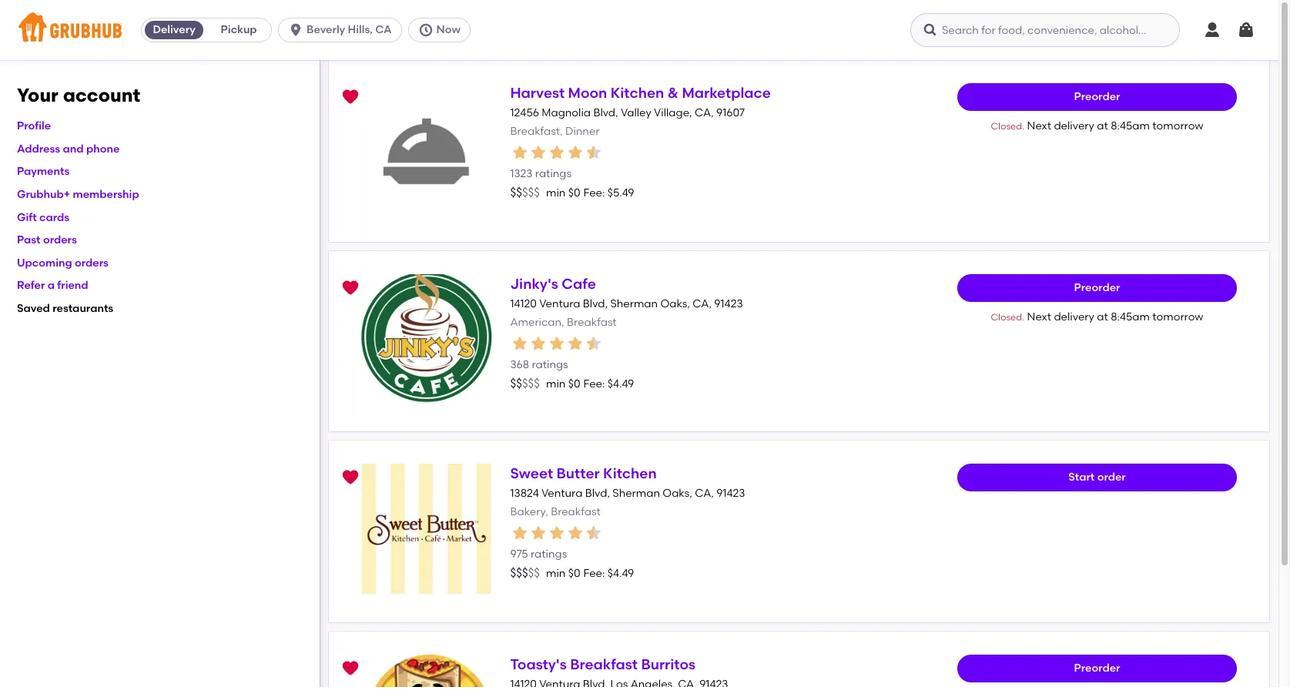 Task type: locate. For each thing, give the bounding box(es) containing it.
saved restaurant button for sweet
[[337, 464, 364, 491]]

1 vertical spatial preorder button
[[958, 274, 1237, 302]]

3 $0 from the top
[[568, 567, 581, 580]]

$$$$$ down 368
[[510, 377, 540, 391]]

svg image inside beverly hills, ca button
[[288, 22, 304, 38]]

2 preorder from the top
[[1074, 281, 1121, 294]]

.
[[1023, 121, 1025, 132], [1023, 312, 1025, 323]]

saved restaurant button for harvest
[[337, 83, 364, 111]]

0 vertical spatial 91423
[[714, 297, 743, 310]]

0 vertical spatial at
[[1097, 119, 1108, 133]]

$$ for harvest moon kitchen & marketplace
[[510, 186, 522, 200]]

breakfast down butter
[[551, 506, 601, 519]]

min $0 fee: $4.49
[[546, 378, 634, 391], [546, 567, 634, 580]]

1 saved restaurant button from the top
[[337, 83, 364, 111]]

2 min $0 fee: $4.49 from the top
[[546, 567, 634, 580]]

1 vertical spatial at
[[1097, 310, 1108, 323]]

4 saved restaurant button from the top
[[337, 655, 364, 682]]

address and phone link
[[17, 142, 120, 155]]

ratings for sweet
[[531, 548, 567, 561]]

2 closed . next delivery at 8:45am tomorrow from the top
[[991, 310, 1204, 323]]

sweet butter kitchen 13824 ventura blvd, sherman oaks, ca, 91423 bakery, breakfast
[[510, 464, 745, 519]]

3 saved restaurant button from the top
[[337, 464, 364, 491]]

2 closed from the top
[[991, 312, 1023, 323]]

0 vertical spatial closed
[[991, 121, 1023, 132]]

1 vertical spatial 8:45am
[[1111, 310, 1150, 323]]

1 horizontal spatial svg image
[[1203, 21, 1222, 39]]

0 vertical spatial sherman
[[611, 297, 658, 310]]

breakfast down cafe on the top of the page
[[567, 316, 617, 329]]

moon
[[568, 84, 607, 102]]

jinky's cafe 14120 ventura blvd, sherman oaks, ca, 91423 american, breakfast
[[510, 275, 743, 329]]

0 vertical spatial tomorrow
[[1153, 119, 1204, 133]]

2 vertical spatial ca,
[[695, 487, 714, 500]]

grubhub+ membership link
[[17, 188, 139, 201]]

closed . next delivery at 8:45am tomorrow for marketplace
[[991, 119, 1204, 133]]

2 vertical spatial preorder
[[1074, 661, 1121, 675]]

1 closed . next delivery at 8:45am tomorrow from the top
[[991, 119, 1204, 133]]

1 vertical spatial ratings
[[532, 358, 568, 371]]

closed for marketplace
[[991, 121, 1023, 132]]

kitchen
[[611, 84, 664, 102], [603, 464, 657, 482]]

blvd,
[[594, 106, 618, 120], [583, 297, 608, 310], [585, 487, 610, 500]]

1 vertical spatial fee:
[[584, 378, 605, 391]]

kitchen right butter
[[603, 464, 657, 482]]

1 $0 from the top
[[568, 187, 581, 200]]

1 vertical spatial sherman
[[613, 487, 660, 500]]

0 vertical spatial .
[[1023, 121, 1025, 132]]

ventura down butter
[[542, 487, 583, 500]]

2 vertical spatial preorder button
[[958, 655, 1237, 682]]

gift cards
[[17, 211, 69, 224]]

ca, inside jinky's cafe 14120 ventura blvd, sherman oaks, ca, 91423 american, breakfast
[[693, 297, 712, 310]]

1 vertical spatial oaks,
[[663, 487, 692, 500]]

1 vertical spatial closed . next delivery at 8:45am tomorrow
[[991, 310, 1204, 323]]

$$
[[510, 186, 522, 200], [510, 377, 522, 391]]

toasty's breakfast burritos link
[[510, 655, 696, 673]]

0 vertical spatial delivery
[[1054, 119, 1095, 133]]

ratings for harvest
[[535, 167, 572, 180]]

star icon image
[[510, 143, 529, 162], [529, 143, 547, 162], [547, 143, 566, 162], [566, 143, 584, 162], [584, 143, 603, 162], [584, 143, 603, 162], [510, 334, 529, 353], [529, 334, 547, 353], [547, 334, 566, 353], [566, 334, 584, 353], [584, 334, 603, 353], [584, 334, 603, 353], [510, 524, 529, 542], [529, 524, 547, 542], [547, 524, 566, 542], [566, 524, 584, 542], [584, 524, 603, 542], [584, 524, 603, 542]]

now
[[436, 23, 461, 36]]

1 vertical spatial next
[[1027, 310, 1052, 323]]

0 vertical spatial ventura
[[539, 297, 581, 310]]

saved restaurant button
[[337, 83, 364, 111], [337, 274, 364, 302], [337, 464, 364, 491], [337, 655, 364, 682]]

0 horizontal spatial svg image
[[418, 22, 433, 38]]

0 vertical spatial fee:
[[584, 187, 605, 200]]

payments link
[[17, 165, 70, 178]]

2 8:45am from the top
[[1111, 310, 1150, 323]]

0 vertical spatial $$
[[510, 186, 522, 200]]

0 vertical spatial closed . next delivery at 8:45am tomorrow
[[991, 119, 1204, 133]]

8:45am
[[1111, 119, 1150, 133], [1111, 310, 1150, 323]]

ratings right 975 at the left
[[531, 548, 567, 561]]

$$$$$ down 975 at the left
[[510, 566, 540, 580]]

2 vertical spatial ratings
[[531, 548, 567, 561]]

0 vertical spatial $0
[[568, 187, 581, 200]]

2 vertical spatial fee:
[[584, 567, 605, 580]]

1 delivery from the top
[[1054, 119, 1095, 133]]

2 next from the top
[[1027, 310, 1052, 323]]

min down 975 ratings at the left
[[546, 567, 566, 580]]

svg image
[[1203, 21, 1222, 39], [1237, 21, 1256, 39], [288, 22, 304, 38]]

0 vertical spatial preorder
[[1074, 90, 1121, 103]]

saved
[[17, 302, 50, 315]]

tomorrow
[[1153, 119, 1204, 133], [1153, 310, 1204, 323]]

now button
[[408, 18, 477, 42]]

closed . next delivery at 8:45am tomorrow
[[991, 119, 1204, 133], [991, 310, 1204, 323]]

. for blvd,
[[1023, 312, 1025, 323]]

min down 1323 ratings
[[546, 187, 566, 200]]

3 preorder from the top
[[1074, 661, 1121, 675]]

1 saved restaurant image from the top
[[341, 88, 360, 106]]

1 vertical spatial breakfast
[[551, 506, 601, 519]]

sherman inside jinky's cafe 14120 ventura blvd, sherman oaks, ca, 91423 american, breakfast
[[611, 297, 658, 310]]

13824
[[510, 487, 539, 500]]

min $0 fee: $4.49 down 975 ratings at the left
[[546, 567, 634, 580]]

2 vertical spatial blvd,
[[585, 487, 610, 500]]

1 vertical spatial ca,
[[693, 297, 712, 310]]

0 vertical spatial oaks,
[[661, 297, 690, 310]]

2 $$$$$ from the top
[[510, 377, 540, 391]]

2 vertical spatial saved restaurant image
[[341, 659, 360, 678]]

blvd, down moon
[[594, 106, 618, 120]]

preorder button
[[958, 83, 1237, 111], [958, 274, 1237, 302], [958, 655, 1237, 682]]

0 vertical spatial ca,
[[695, 106, 714, 120]]

blvd, down cafe on the top of the page
[[583, 297, 608, 310]]

1 preorder button from the top
[[958, 83, 1237, 111]]

min $0 fee: $4.49 down 368 ratings
[[546, 378, 634, 391]]

1 svg image from the left
[[418, 22, 433, 38]]

blvd, down sweet butter kitchen link
[[585, 487, 610, 500]]

1 at from the top
[[1097, 119, 1108, 133]]

orders up friend at the left of page
[[75, 256, 109, 269]]

2 svg image from the left
[[923, 22, 938, 38]]

1 vertical spatial 91423
[[717, 487, 745, 500]]

at
[[1097, 119, 1108, 133], [1097, 310, 1108, 323]]

1 vertical spatial $$
[[510, 377, 522, 391]]

2 saved restaurant button from the top
[[337, 274, 364, 302]]

saved restaurant image
[[341, 88, 360, 106], [341, 279, 360, 297], [341, 659, 360, 678]]

profile
[[17, 120, 51, 133]]

breakfast inside sweet butter kitchen 13824 ventura blvd, sherman oaks, ca, 91423 bakery, breakfast
[[551, 506, 601, 519]]

1 vertical spatial tomorrow
[[1153, 310, 1204, 323]]

1 vertical spatial $$$$$
[[510, 377, 540, 391]]

kitchen inside sweet butter kitchen 13824 ventura blvd, sherman oaks, ca, 91423 bakery, breakfast
[[603, 464, 657, 482]]

ca,
[[695, 106, 714, 120], [693, 297, 712, 310], [695, 487, 714, 500]]

orders up upcoming orders
[[43, 234, 77, 247]]

1 vertical spatial delivery
[[1054, 310, 1095, 323]]

2 min from the top
[[546, 378, 566, 391]]

2 tomorrow from the top
[[1153, 310, 1204, 323]]

svg image inside now button
[[418, 22, 433, 38]]

2 $0 from the top
[[568, 378, 581, 391]]

ratings
[[535, 167, 572, 180], [532, 358, 568, 371], [531, 548, 567, 561]]

breakfast left burritos
[[570, 655, 638, 673]]

min
[[546, 187, 566, 200], [546, 378, 566, 391], [546, 567, 566, 580]]

2 delivery from the top
[[1054, 310, 1095, 323]]

0 vertical spatial next
[[1027, 119, 1052, 133]]

ventura down jinky's cafe link
[[539, 297, 581, 310]]

$0
[[568, 187, 581, 200], [568, 378, 581, 391], [568, 567, 581, 580]]

burritos
[[641, 655, 696, 673]]

gift cards link
[[17, 211, 69, 224]]

payments
[[17, 165, 70, 178]]

at for marketplace
[[1097, 119, 1108, 133]]

past
[[17, 234, 40, 247]]

3 min from the top
[[546, 567, 566, 580]]

next
[[1027, 119, 1052, 133], [1027, 310, 1052, 323]]

1 closed from the top
[[991, 121, 1023, 132]]

beverly hills, ca
[[307, 23, 392, 36]]

ratings right 1323
[[535, 167, 572, 180]]

1 vertical spatial $4.49
[[608, 567, 634, 580]]

saved restaurant image for jinky's
[[341, 279, 360, 297]]

3 $$$$$ from the top
[[510, 566, 540, 580]]

min for harvest
[[546, 187, 566, 200]]

delivery for blvd,
[[1054, 310, 1095, 323]]

$4.49
[[608, 378, 634, 391], [608, 567, 634, 580]]

kitchen up valley at the top of the page
[[611, 84, 664, 102]]

1 preorder from the top
[[1074, 90, 1121, 103]]

min $0 fee: $4.49 for 14120
[[546, 378, 634, 391]]

your
[[17, 84, 58, 106]]

kitchen for butter
[[603, 464, 657, 482]]

valley
[[621, 106, 652, 120]]

0 vertical spatial blvd,
[[594, 106, 618, 120]]

2 preorder button from the top
[[958, 274, 1237, 302]]

next for marketplace
[[1027, 119, 1052, 133]]

1 fee: from the top
[[584, 187, 605, 200]]

1 next from the top
[[1027, 119, 1052, 133]]

91423
[[714, 297, 743, 310], [717, 487, 745, 500]]

2 $$ from the top
[[510, 377, 522, 391]]

2 . from the top
[[1023, 312, 1025, 323]]

2 fee: from the top
[[584, 378, 605, 391]]

kitchen inside harvest moon kitchen & marketplace 12456 magnolia blvd, valley village, ca, 91607 breakfast, dinner
[[611, 84, 664, 102]]

dinner
[[566, 125, 600, 138]]

1 vertical spatial ventura
[[542, 487, 583, 500]]

2 saved restaurant image from the top
[[341, 279, 360, 297]]

1 $$ from the top
[[510, 186, 522, 200]]

8:45am for marketplace
[[1111, 119, 1150, 133]]

oaks,
[[661, 297, 690, 310], [663, 487, 692, 500]]

91423 inside jinky's cafe 14120 ventura blvd, sherman oaks, ca, 91423 american, breakfast
[[714, 297, 743, 310]]

0 horizontal spatial svg image
[[288, 22, 304, 38]]

min $0 fee: $4.49 for kitchen
[[546, 567, 634, 580]]

next for blvd,
[[1027, 310, 1052, 323]]

2 horizontal spatial svg image
[[1237, 21, 1256, 39]]

0 vertical spatial min
[[546, 187, 566, 200]]

8:45am for blvd,
[[1111, 310, 1150, 323]]

closed . next delivery at 8:45am tomorrow for blvd,
[[991, 310, 1204, 323]]

1 $4.49 from the top
[[608, 378, 634, 391]]

0 vertical spatial breakfast
[[567, 316, 617, 329]]

1 8:45am from the top
[[1111, 119, 1150, 133]]

closed for blvd,
[[991, 312, 1023, 323]]

preorder
[[1074, 90, 1121, 103], [1074, 281, 1121, 294], [1074, 661, 1121, 675]]

1 vertical spatial preorder
[[1074, 281, 1121, 294]]

sherman inside sweet butter kitchen 13824 ventura blvd, sherman oaks, ca, 91423 bakery, breakfast
[[613, 487, 660, 500]]

0 vertical spatial min $0 fee: $4.49
[[546, 378, 634, 391]]

orders
[[43, 234, 77, 247], [75, 256, 109, 269]]

1 vertical spatial saved restaurant image
[[341, 279, 360, 297]]

$$ down 368
[[510, 377, 522, 391]]

0 vertical spatial ratings
[[535, 167, 572, 180]]

beverly hills, ca button
[[278, 18, 408, 42]]

toasty's breakfast burritos logo image
[[361, 655, 492, 687]]

0 vertical spatial 8:45am
[[1111, 119, 1150, 133]]

1323
[[510, 167, 533, 180]]

2 vertical spatial $0
[[568, 567, 581, 580]]

0 vertical spatial $$$$$
[[510, 186, 540, 200]]

2 vertical spatial $$$$$
[[510, 566, 540, 580]]

$$ down 1323
[[510, 186, 522, 200]]

min down 368 ratings
[[546, 378, 566, 391]]

orders for past orders
[[43, 234, 77, 247]]

ratings right 368
[[532, 358, 568, 371]]

membership
[[73, 188, 139, 201]]

$4.49 for butter
[[608, 567, 634, 580]]

oaks, inside sweet butter kitchen 13824 ventura blvd, sherman oaks, ca, 91423 bakery, breakfast
[[663, 487, 692, 500]]

cards
[[39, 211, 69, 224]]

and
[[63, 142, 84, 155]]

tomorrow for marketplace
[[1153, 119, 1204, 133]]

ventura
[[539, 297, 581, 310], [542, 487, 583, 500]]

breakfast
[[567, 316, 617, 329], [551, 506, 601, 519], [570, 655, 638, 673]]

1 vertical spatial orders
[[75, 256, 109, 269]]

saved restaurant button for jinky's
[[337, 274, 364, 302]]

2 vertical spatial min
[[546, 567, 566, 580]]

1 vertical spatial min $0 fee: $4.49
[[546, 567, 634, 580]]

0 vertical spatial preorder button
[[958, 83, 1237, 111]]

1 min from the top
[[546, 187, 566, 200]]

3 fee: from the top
[[584, 567, 605, 580]]

1 vertical spatial .
[[1023, 312, 1025, 323]]

blvd, inside harvest moon kitchen & marketplace 12456 magnolia blvd, valley village, ca, 91607 breakfast, dinner
[[594, 106, 618, 120]]

start
[[1069, 471, 1095, 484]]

975
[[510, 548, 528, 561]]

beverly
[[307, 23, 345, 36]]

restaurants
[[53, 302, 113, 315]]

delivery
[[1054, 119, 1095, 133], [1054, 310, 1095, 323]]

kitchen for moon
[[611, 84, 664, 102]]

0 vertical spatial saved restaurant image
[[341, 88, 360, 106]]

saved restaurant image for harvest
[[341, 88, 360, 106]]

1 min $0 fee: $4.49 from the top
[[546, 378, 634, 391]]

1 horizontal spatial svg image
[[923, 22, 938, 38]]

1 vertical spatial blvd,
[[583, 297, 608, 310]]

1 vertical spatial kitchen
[[603, 464, 657, 482]]

2 $4.49 from the top
[[608, 567, 634, 580]]

$$$$$
[[510, 186, 540, 200], [510, 377, 540, 391], [510, 566, 540, 580]]

0 vertical spatial kitchen
[[611, 84, 664, 102]]

0 vertical spatial orders
[[43, 234, 77, 247]]

sherman
[[611, 297, 658, 310], [613, 487, 660, 500]]

1 vertical spatial closed
[[991, 312, 1023, 323]]

1 . from the top
[[1023, 121, 1025, 132]]

1 $$$$$ from the top
[[510, 186, 540, 200]]

closed
[[991, 121, 1023, 132], [991, 312, 1023, 323]]

1 vertical spatial $0
[[568, 378, 581, 391]]

fee:
[[584, 187, 605, 200], [584, 378, 605, 391], [584, 567, 605, 580]]

1 vertical spatial min
[[546, 378, 566, 391]]

profile link
[[17, 120, 51, 133]]

1 tomorrow from the top
[[1153, 119, 1204, 133]]

0 vertical spatial $4.49
[[608, 378, 634, 391]]

delivery for marketplace
[[1054, 119, 1095, 133]]

svg image
[[418, 22, 433, 38], [923, 22, 938, 38]]

2 at from the top
[[1097, 310, 1108, 323]]

$$$$$ down 1323
[[510, 186, 540, 200]]



Task type: describe. For each thing, give the bounding box(es) containing it.
past orders
[[17, 234, 77, 247]]

pickup button
[[207, 18, 271, 42]]

$4.49 for cafe
[[608, 378, 634, 391]]

2 vertical spatial breakfast
[[570, 655, 638, 673]]

saved restaurant image
[[341, 468, 360, 487]]

harvest moon kitchen & marketplace 12456 magnolia blvd, valley village, ca, 91607 breakfast, dinner
[[510, 84, 771, 138]]

toasty's breakfast burritos
[[510, 655, 696, 673]]

pickup
[[221, 23, 257, 36]]

ca, inside harvest moon kitchen & marketplace 12456 magnolia blvd, valley village, ca, 91607 breakfast, dinner
[[695, 106, 714, 120]]

min $0 fee: $5.49
[[546, 187, 634, 200]]

delivery button
[[142, 18, 207, 42]]

marketplace
[[682, 84, 771, 102]]

refer a friend link
[[17, 279, 88, 292]]

hills,
[[348, 23, 373, 36]]

cafe
[[562, 275, 596, 293]]

friend
[[57, 279, 88, 292]]

grubhub+ membership
[[17, 188, 139, 201]]

preorder for marketplace
[[1074, 90, 1121, 103]]

account
[[63, 84, 140, 106]]

$$ for jinky's cafe
[[510, 377, 522, 391]]

sweet
[[510, 464, 553, 482]]

upcoming
[[17, 256, 72, 269]]

at for blvd,
[[1097, 310, 1108, 323]]

min for jinky's
[[546, 378, 566, 391]]

368
[[510, 358, 529, 371]]

975 ratings
[[510, 548, 567, 561]]

ca, inside sweet butter kitchen 13824 ventura blvd, sherman oaks, ca, 91423 bakery, breakfast
[[695, 487, 714, 500]]

fee: for moon
[[584, 187, 605, 200]]

address and phone
[[17, 142, 120, 155]]

ventura inside jinky's cafe 14120 ventura blvd, sherman oaks, ca, 91423 american, breakfast
[[539, 297, 581, 310]]

a
[[48, 279, 55, 292]]

1323 ratings
[[510, 167, 572, 180]]

jinky's cafe link
[[510, 275, 596, 293]]

3 saved restaurant image from the top
[[341, 659, 360, 678]]

preorder button for blvd,
[[958, 274, 1237, 302]]

jinky's cafe logo image
[[361, 274, 492, 403]]

12456
[[510, 106, 539, 120]]

start order button
[[958, 464, 1237, 491]]

breakfast,
[[510, 125, 563, 138]]

min for sweet
[[546, 567, 566, 580]]

blvd, inside sweet butter kitchen 13824 ventura blvd, sherman oaks, ca, 91423 bakery, breakfast
[[585, 487, 610, 500]]

gift
[[17, 211, 37, 224]]

$$$$$ for jinky's cafe
[[510, 377, 540, 391]]

91423 inside sweet butter kitchen 13824 ventura blvd, sherman oaks, ca, 91423 bakery, breakfast
[[717, 487, 745, 500]]

refer a friend
[[17, 279, 88, 292]]

Search for food, convenience, alcohol... search field
[[911, 13, 1180, 47]]

upcoming orders link
[[17, 256, 109, 269]]

fee: for butter
[[584, 567, 605, 580]]

. for marketplace
[[1023, 121, 1025, 132]]

magnolia
[[542, 106, 591, 120]]

oaks, inside jinky's cafe 14120 ventura blvd, sherman oaks, ca, 91423 american, breakfast
[[661, 297, 690, 310]]

toasty's
[[510, 655, 567, 673]]

american,
[[510, 316, 564, 329]]

$$$
[[510, 566, 528, 580]]

refer
[[17, 279, 45, 292]]

upcoming orders
[[17, 256, 109, 269]]

sweet butter kitchen link
[[510, 464, 657, 482]]

3 preorder button from the top
[[958, 655, 1237, 682]]

butter
[[557, 464, 600, 482]]

jinky's
[[510, 275, 558, 293]]

blvd, inside jinky's cafe 14120 ventura blvd, sherman oaks, ca, 91423 american, breakfast
[[583, 297, 608, 310]]

$0 for moon
[[568, 187, 581, 200]]

saved restaurants link
[[17, 302, 113, 315]]

preorder button for marketplace
[[958, 83, 1237, 111]]

14120
[[510, 297, 537, 310]]

your account
[[17, 84, 140, 106]]

368 ratings
[[510, 358, 568, 371]]

order
[[1098, 471, 1126, 484]]

main navigation navigation
[[0, 0, 1279, 60]]

ventura inside sweet butter kitchen 13824 ventura blvd, sherman oaks, ca, 91423 bakery, breakfast
[[542, 487, 583, 500]]

&
[[668, 84, 679, 102]]

$$$$$ for sweet butter kitchen
[[510, 566, 540, 580]]

$5.49
[[608, 187, 634, 200]]

delivery
[[153, 23, 195, 36]]

$0 for butter
[[568, 567, 581, 580]]

start order
[[1069, 471, 1126, 484]]

sweet butter kitchen logo image
[[361, 464, 492, 594]]

fee: for cafe
[[584, 378, 605, 391]]

harvest moon kitchen & marketplace logo image
[[361, 83, 492, 214]]

past orders link
[[17, 234, 77, 247]]

orders for upcoming orders
[[75, 256, 109, 269]]

grubhub+
[[17, 188, 70, 201]]

saved restaurants
[[17, 302, 113, 315]]

breakfast inside jinky's cafe 14120 ventura blvd, sherman oaks, ca, 91423 american, breakfast
[[567, 316, 617, 329]]

phone
[[86, 142, 120, 155]]

village,
[[654, 106, 692, 120]]

ratings for jinky's
[[532, 358, 568, 371]]

$0 for cafe
[[568, 378, 581, 391]]

91607
[[717, 106, 745, 120]]

$$$$$ for harvest moon kitchen & marketplace
[[510, 186, 540, 200]]

bakery,
[[510, 506, 548, 519]]

harvest
[[510, 84, 565, 102]]

ca
[[375, 23, 392, 36]]

preorder for blvd,
[[1074, 281, 1121, 294]]

tomorrow for blvd,
[[1153, 310, 1204, 323]]

harvest moon kitchen & marketplace link
[[510, 84, 771, 102]]

address
[[17, 142, 60, 155]]



Task type: vqa. For each thing, say whether or not it's contained in the screenshot.
the bottommost .
yes



